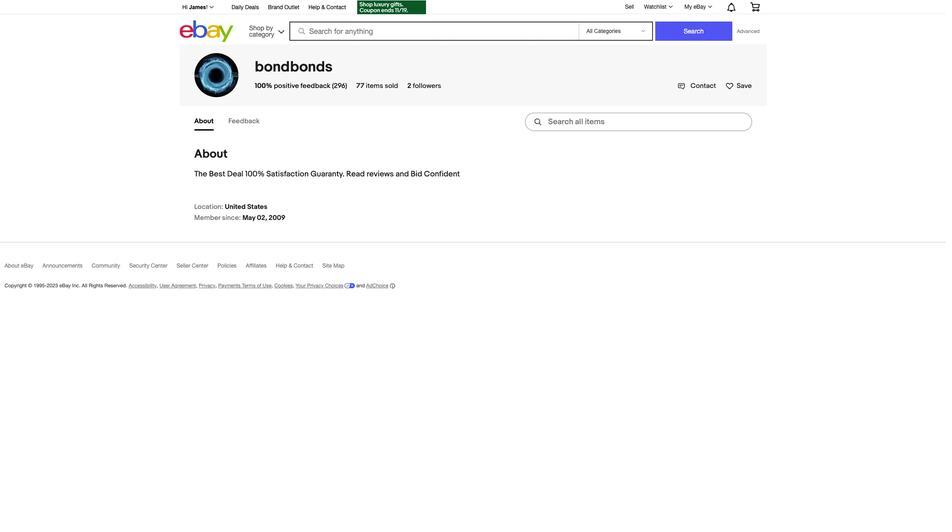 Task type: vqa. For each thing, say whether or not it's contained in the screenshot.
Ebay inside the "LINK"
yes



Task type: locate. For each thing, give the bounding box(es) containing it.
about inside about ebay link
[[5, 263, 19, 269]]

contact for the bottommost "help & contact" link
[[294, 263, 313, 269]]

& for top "help & contact" link
[[322, 4, 325, 11]]

, left the payments
[[215, 283, 217, 289]]

get the coupon image
[[357, 0, 426, 14]]

center
[[151, 263, 167, 269], [192, 263, 208, 269]]

0 vertical spatial help & contact link
[[309, 3, 346, 13]]

0 vertical spatial help & contact
[[309, 4, 346, 11]]

and left 'adchoice'
[[356, 283, 365, 289]]

&
[[322, 4, 325, 11], [289, 263, 292, 269]]

& inside the 'account' navigation
[[322, 4, 325, 11]]

help & contact up your
[[276, 263, 313, 269]]

help & contact for the bottommost "help & contact" link
[[276, 263, 313, 269]]

user
[[159, 283, 170, 289]]

2 vertical spatial ebay
[[59, 283, 71, 289]]

community link
[[92, 263, 129, 273]]

1 horizontal spatial contact
[[327, 4, 346, 11]]

,
[[157, 283, 158, 289], [196, 283, 197, 289], [215, 283, 217, 289], [272, 283, 273, 289], [293, 283, 294, 289]]

accessibility
[[129, 283, 157, 289]]

5 , from the left
[[293, 283, 294, 289]]

tab list containing about
[[194, 113, 274, 131]]

ebay
[[694, 4, 706, 10], [21, 263, 33, 269], [59, 283, 71, 289]]

daily
[[232, 4, 244, 11]]

watchlist link
[[639, 1, 677, 12]]

about up best
[[194, 147, 228, 161]]

, left cookies
[[272, 283, 273, 289]]

ebay up ©
[[21, 263, 33, 269]]

0 horizontal spatial help
[[276, 263, 287, 269]]

0 vertical spatial ebay
[[694, 4, 706, 10]]

0 vertical spatial 100%
[[255, 82, 272, 90]]

contact for top "help & contact" link
[[327, 4, 346, 11]]

security center link
[[129, 263, 177, 273]]

help
[[309, 4, 320, 11], [276, 263, 287, 269]]

payments terms of use link
[[218, 283, 272, 289]]

ebay right my
[[694, 4, 706, 10]]

1 horizontal spatial &
[[322, 4, 325, 11]]

1 vertical spatial help
[[276, 263, 287, 269]]

about left feedback
[[194, 117, 214, 126]]

center for seller center
[[192, 263, 208, 269]]

contact inside the 'account' navigation
[[327, 4, 346, 11]]

may
[[243, 214, 255, 222]]

1 horizontal spatial center
[[192, 263, 208, 269]]

policies link
[[218, 263, 246, 273]]

terms
[[242, 283, 256, 289]]

about for the best deal 100% satisfaction guaranty.  read reviews and bid confident
[[194, 147, 228, 161]]

help up cookies "link"
[[276, 263, 287, 269]]

2 center from the left
[[192, 263, 208, 269]]

followers
[[413, 82, 441, 90]]

your
[[296, 283, 306, 289]]

about up copyright on the left of the page
[[5, 263, 19, 269]]

0 vertical spatial and
[[396, 170, 409, 179]]

, left 'user'
[[157, 283, 158, 289]]

confident
[[424, 170, 460, 179]]

contact
[[327, 4, 346, 11], [691, 82, 716, 90], [294, 263, 313, 269]]

0 horizontal spatial and
[[356, 283, 365, 289]]

help & contact right the outlet
[[309, 4, 346, 11]]

privacy
[[199, 283, 215, 289], [307, 283, 324, 289]]

tab list
[[194, 113, 274, 131]]

choices
[[325, 283, 344, 289]]

category
[[249, 31, 274, 38]]

affiliates link
[[246, 263, 276, 273]]

contact up your
[[294, 263, 313, 269]]

united
[[225, 203, 246, 211]]

sell
[[625, 3, 634, 10]]

states
[[247, 203, 267, 211]]

center inside "link"
[[151, 263, 167, 269]]

, left your
[[293, 283, 294, 289]]

center for security center
[[151, 263, 167, 269]]

02,
[[257, 214, 267, 222]]

contact left save button
[[691, 82, 716, 90]]

2 horizontal spatial ebay
[[694, 4, 706, 10]]

items
[[366, 82, 383, 90]]

since:
[[222, 214, 241, 222]]

satisfaction
[[266, 170, 309, 179]]

save button
[[725, 80, 752, 90]]

& up cookies
[[289, 263, 292, 269]]

, left the privacy link
[[196, 283, 197, 289]]

0 horizontal spatial &
[[289, 263, 292, 269]]

0 vertical spatial contact
[[327, 4, 346, 11]]

1 vertical spatial contact
[[691, 82, 716, 90]]

2 vertical spatial about
[[5, 263, 19, 269]]

0 vertical spatial about
[[194, 117, 214, 126]]

help inside the 'account' navigation
[[309, 4, 320, 11]]

sold
[[385, 82, 398, 90]]

brand outlet
[[268, 4, 299, 11]]

help right the outlet
[[309, 4, 320, 11]]

1 horizontal spatial privacy
[[307, 283, 324, 289]]

1 center from the left
[[151, 263, 167, 269]]

seller center
[[177, 263, 208, 269]]

0 horizontal spatial contact
[[294, 263, 313, 269]]

about for feedback
[[194, 117, 214, 126]]

shop
[[249, 24, 264, 31]]

100% left positive
[[255, 82, 272, 90]]

privacy right your
[[307, 283, 324, 289]]

100% right deal
[[245, 170, 265, 179]]

inc.
[[72, 283, 80, 289]]

deals
[[245, 4, 259, 11]]

4 , from the left
[[272, 283, 273, 289]]

shop by category banner
[[177, 0, 767, 44]]

100%
[[255, 82, 272, 90], [245, 170, 265, 179]]

0 vertical spatial &
[[322, 4, 325, 11]]

ebay left inc.
[[59, 283, 71, 289]]

0 horizontal spatial ebay
[[21, 263, 33, 269]]

1 vertical spatial &
[[289, 263, 292, 269]]

help & contact link up your
[[276, 263, 322, 273]]

privacy link
[[199, 283, 215, 289]]

1 vertical spatial help & contact
[[276, 263, 313, 269]]

2023
[[47, 283, 58, 289]]

help for the bottommost "help & contact" link
[[276, 263, 287, 269]]

my
[[685, 4, 692, 10]]

help & contact inside the 'account' navigation
[[309, 4, 346, 11]]

none submit inside shop by category banner
[[655, 22, 733, 41]]

1 vertical spatial help & contact link
[[276, 263, 322, 273]]

hi
[[182, 4, 188, 11]]

of
[[257, 283, 261, 289]]

0 vertical spatial help
[[309, 4, 320, 11]]

2 vertical spatial contact
[[294, 263, 313, 269]]

and left bid
[[396, 170, 409, 179]]

security center
[[129, 263, 167, 269]]

1 horizontal spatial ebay
[[59, 283, 71, 289]]

privacy down seller center link
[[199, 283, 215, 289]]

& for the bottommost "help & contact" link
[[289, 263, 292, 269]]

1 horizontal spatial help
[[309, 4, 320, 11]]

1 vertical spatial ebay
[[21, 263, 33, 269]]

and
[[396, 170, 409, 179], [356, 283, 365, 289]]

daily deals link
[[232, 3, 259, 13]]

center right security on the left of page
[[151, 263, 167, 269]]

policies
[[218, 263, 237, 269]]

2009
[[269, 214, 286, 222]]

0 horizontal spatial center
[[151, 263, 167, 269]]

1 vertical spatial about
[[194, 147, 228, 161]]

help & contact link right the outlet
[[309, 3, 346, 13]]

100% positive feedback (296)
[[255, 82, 347, 90]]

your shopping cart image
[[750, 2, 760, 11]]

center right seller
[[192, 263, 208, 269]]

by
[[266, 24, 273, 31]]

copyright
[[5, 283, 27, 289]]

ebay inside the 'account' navigation
[[694, 4, 706, 10]]

daily deals
[[232, 4, 259, 11]]

77 items sold
[[356, 82, 398, 90]]

& right the outlet
[[322, 4, 325, 11]]

None submit
[[655, 22, 733, 41]]

payments
[[218, 283, 241, 289]]

shop by category button
[[245, 20, 286, 40]]

deal
[[227, 170, 243, 179]]

bondbonds
[[255, 58, 333, 76]]

location: united states member since: may 02, 2009
[[194, 203, 286, 222]]

save
[[737, 82, 752, 90]]

1 vertical spatial and
[[356, 283, 365, 289]]

0 horizontal spatial privacy
[[199, 283, 215, 289]]

about
[[194, 117, 214, 126], [194, 147, 228, 161], [5, 263, 19, 269]]

contact right the outlet
[[327, 4, 346, 11]]

location:
[[194, 203, 223, 211]]



Task type: describe. For each thing, give the bounding box(es) containing it.
help for top "help & contact" link
[[309, 4, 320, 11]]

ebay for about ebay
[[21, 263, 33, 269]]

1 horizontal spatial and
[[396, 170, 409, 179]]

1 privacy from the left
[[199, 283, 215, 289]]

seller
[[177, 263, 190, 269]]

bid
[[411, 170, 422, 179]]

advanced link
[[733, 22, 764, 40]]

about ebay
[[5, 263, 33, 269]]

use
[[263, 283, 272, 289]]

and adchoice
[[355, 283, 388, 289]]

brand outlet link
[[268, 3, 299, 13]]

bondbonds image
[[194, 53, 238, 97]]

site map link
[[322, 263, 354, 273]]

advanced
[[737, 28, 760, 34]]

reviews
[[367, 170, 394, 179]]

feedback
[[301, 82, 331, 90]]

adchoice
[[366, 283, 388, 289]]

rights
[[89, 283, 103, 289]]

1 vertical spatial 100%
[[245, 170, 265, 179]]

2 , from the left
[[196, 283, 197, 289]]

user agreement link
[[159, 283, 196, 289]]

map
[[334, 263, 345, 269]]

brand
[[268, 4, 283, 11]]

the
[[194, 170, 207, 179]]

all
[[82, 283, 87, 289]]

guaranty.
[[310, 170, 345, 179]]

your privacy choices link
[[296, 283, 355, 289]]

1995-
[[34, 283, 47, 289]]

2 followers
[[407, 82, 441, 90]]

site map
[[322, 263, 345, 269]]

copyright © 1995-2023 ebay inc. all rights reserved. accessibility , user agreement , privacy , payments terms of use , cookies , your privacy choices
[[5, 283, 344, 289]]

member
[[194, 214, 221, 222]]

agreement
[[171, 283, 196, 289]]

positive
[[274, 82, 299, 90]]

accessibility link
[[129, 283, 157, 289]]

bondbonds link
[[255, 58, 333, 76]]

announcements
[[43, 263, 83, 269]]

3 , from the left
[[215, 283, 217, 289]]

sell link
[[621, 3, 638, 10]]

security
[[129, 263, 149, 269]]

ebay for my ebay
[[694, 4, 706, 10]]

hi james !
[[182, 4, 208, 11]]

contact link
[[678, 82, 716, 90]]

site
[[322, 263, 332, 269]]

cookies link
[[274, 283, 293, 289]]

help & contact for top "help & contact" link
[[309, 4, 346, 11]]

feedback
[[228, 117, 260, 126]]

community
[[92, 263, 120, 269]]

about ebay link
[[5, 263, 43, 273]]

©
[[28, 283, 32, 289]]

77
[[356, 82, 364, 90]]

Search all items field
[[525, 113, 752, 131]]

shop by category
[[249, 24, 274, 38]]

my ebay
[[685, 4, 706, 10]]

2 privacy from the left
[[307, 283, 324, 289]]

(296)
[[332, 82, 347, 90]]

read
[[346, 170, 365, 179]]

2
[[407, 82, 411, 90]]

affiliates
[[246, 263, 267, 269]]

cookies
[[274, 283, 293, 289]]

adchoice link
[[366, 283, 395, 289]]

james
[[189, 4, 206, 11]]

announcements link
[[43, 263, 92, 273]]

Search for anything text field
[[291, 22, 577, 40]]

1 , from the left
[[157, 283, 158, 289]]

outlet
[[285, 4, 299, 11]]

my ebay link
[[680, 1, 716, 12]]

watchlist
[[644, 4, 667, 10]]

account navigation
[[177, 0, 767, 16]]

2 horizontal spatial contact
[[691, 82, 716, 90]]

reserved.
[[105, 283, 127, 289]]

best
[[209, 170, 225, 179]]



